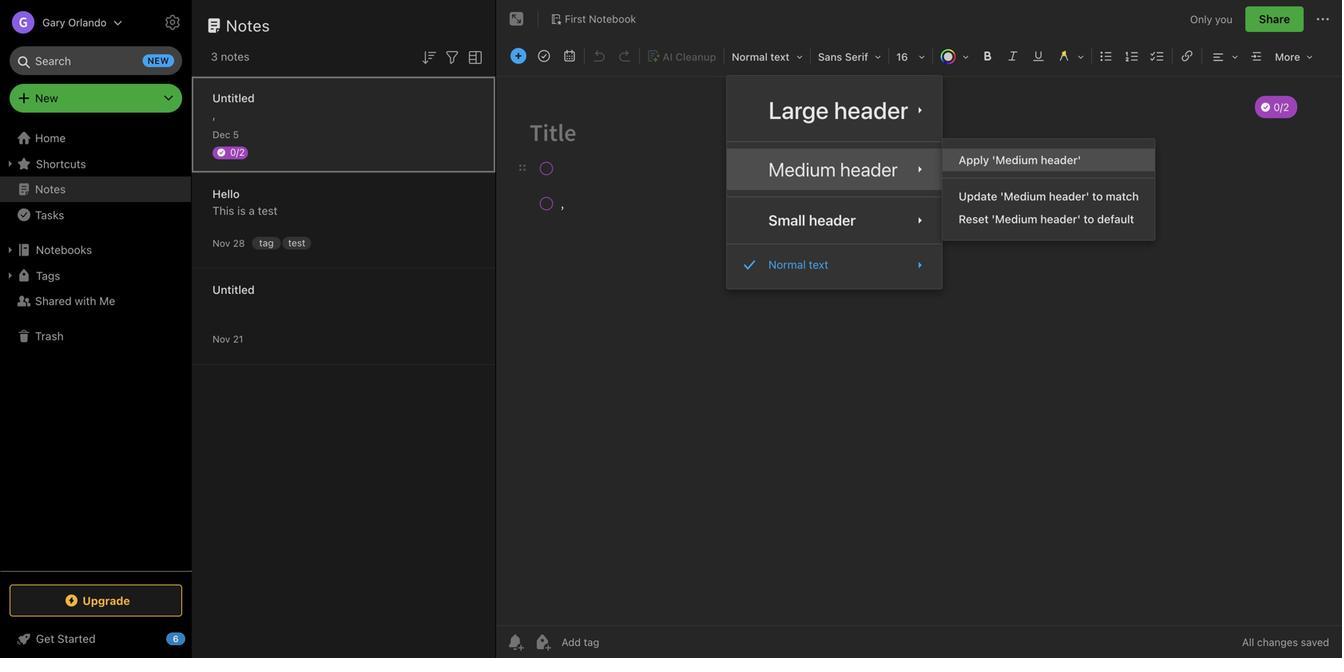 Task type: locate. For each thing, give the bounding box(es) containing it.
untitled
[[212, 91, 255, 105], [212, 283, 255, 296]]

nov 21
[[212, 334, 243, 345]]

get started
[[36, 632, 96, 645]]

0 vertical spatial to
[[1092, 190, 1103, 203]]

notes up notes
[[226, 16, 270, 35]]

1 vertical spatial normal text
[[768, 258, 828, 271]]

expand notebooks image
[[4, 244, 17, 256]]

1 vertical spatial notes
[[35, 183, 66, 196]]

1 vertical spatial normal
[[768, 258, 806, 271]]

upgrade
[[83, 594, 130, 607]]

2 untitled from the top
[[212, 283, 255, 296]]

normal text down small
[[768, 258, 828, 271]]

1 [object object] field from the top
[[727, 85, 942, 135]]

to
[[1092, 190, 1103, 203], [1084, 213, 1094, 226]]

gary orlando
[[42, 16, 107, 28]]

medium header
[[768, 158, 898, 181]]

test right a
[[258, 204, 278, 217]]

me
[[99, 294, 115, 308]]

More actions field
[[1313, 6, 1332, 32]]

[object Object] field
[[727, 85, 942, 135], [727, 149, 942, 190]]

'medium inside menu item
[[992, 153, 1038, 167]]

shared with me
[[35, 294, 115, 308]]

add a reminder image
[[506, 633, 525, 652]]

header inside menu item
[[840, 158, 898, 181]]

Sort options field
[[419, 46, 439, 67]]

normal text
[[732, 51, 789, 63], [768, 258, 828, 271]]

1 vertical spatial header
[[840, 158, 898, 181]]

shortcuts button
[[0, 151, 191, 177]]

header' down 'update 'medium header' to match'
[[1040, 213, 1081, 226]]

first notebook button
[[545, 8, 642, 30]]

1 vertical spatial [object object] field
[[727, 149, 942, 190]]

[object object] field up small header link
[[727, 149, 942, 190]]

0 vertical spatial 'medium
[[992, 153, 1038, 167]]

More field
[[1269, 45, 1319, 68]]

untitled ,
[[212, 91, 255, 121]]

text down small header
[[809, 258, 828, 271]]

'medium
[[992, 153, 1038, 167], [1000, 190, 1046, 203], [992, 213, 1037, 226]]

tree
[[0, 125, 192, 570]]

1 horizontal spatial normal
[[768, 258, 806, 271]]

0 vertical spatial text
[[770, 51, 789, 63]]

1 vertical spatial untitled
[[212, 283, 255, 296]]

apply 'medium header' link
[[943, 149, 1155, 171]]

share button
[[1245, 6, 1304, 32]]

nov left 28
[[212, 238, 230, 249]]

'medium for reset
[[992, 213, 1037, 226]]

test inside hello this is a test
[[258, 204, 278, 217]]

home link
[[0, 125, 192, 151]]

notes
[[226, 16, 270, 35], [35, 183, 66, 196]]

calendar event image
[[558, 45, 581, 67]]

a
[[249, 204, 255, 217]]

28
[[233, 238, 245, 249]]

text
[[770, 51, 789, 63], [809, 258, 828, 271]]

dropdown list menu
[[727, 85, 942, 279], [943, 149, 1155, 231]]

Font family field
[[812, 45, 887, 68]]

0 vertical spatial untitled
[[212, 91, 255, 105]]

nov
[[212, 238, 230, 249], [212, 334, 230, 345]]

get
[[36, 632, 54, 645]]

'medium for update
[[1000, 190, 1046, 203]]

2 vertical spatial header
[[809, 212, 856, 229]]

tags
[[36, 269, 60, 282]]

Note Editor text field
[[496, 77, 1342, 625]]

all
[[1242, 636, 1254, 648]]

[object object] field containing medium header
[[727, 149, 942, 190]]

0 vertical spatial header'
[[1041, 153, 1081, 167]]

1 vertical spatial nov
[[212, 334, 230, 345]]

header down serif
[[834, 96, 908, 124]]

1 vertical spatial test
[[288, 237, 305, 248]]

header' inside menu item
[[1041, 153, 1081, 167]]

to inside reset 'medium header' to default link
[[1084, 213, 1094, 226]]

0 vertical spatial notes
[[226, 16, 270, 35]]

shared with me link
[[0, 288, 191, 314]]

text left "sans"
[[770, 51, 789, 63]]

1 vertical spatial to
[[1084, 213, 1094, 226]]

0 vertical spatial normal
[[732, 51, 768, 63]]

serif
[[845, 51, 868, 63]]

Search text field
[[21, 46, 171, 75]]

1 horizontal spatial test
[[288, 237, 305, 248]]

shortcuts
[[36, 157, 86, 170]]

numbered list image
[[1121, 45, 1143, 67]]

'medium up reset 'medium header' to default
[[1000, 190, 1046, 203]]

test
[[258, 204, 278, 217], [288, 237, 305, 248]]

untitled down nov 28
[[212, 283, 255, 296]]

0 vertical spatial test
[[258, 204, 278, 217]]

normal
[[732, 51, 768, 63], [768, 258, 806, 271]]

you
[[1215, 13, 1233, 25]]

0 vertical spatial nov
[[212, 238, 230, 249]]

1 untitled from the top
[[212, 91, 255, 105]]

Help and Learning task checklist field
[[0, 626, 192, 652]]

1 vertical spatial text
[[809, 258, 828, 271]]

tag
[[259, 237, 274, 248]]

1 vertical spatial header'
[[1049, 190, 1089, 203]]

'medium right apply
[[992, 153, 1038, 167]]

notes inside tree
[[35, 183, 66, 196]]

0 horizontal spatial test
[[258, 204, 278, 217]]

header' for default
[[1040, 213, 1081, 226]]

header up normal text field
[[809, 212, 856, 229]]

0 vertical spatial header
[[834, 96, 908, 124]]

to left the match on the top right
[[1092, 190, 1103, 203]]

nov for nov 28
[[212, 238, 230, 249]]

2 vertical spatial header'
[[1040, 213, 1081, 226]]

reset
[[959, 213, 989, 226]]

2 [object object] field from the top
[[727, 149, 942, 190]]

Insert field
[[506, 45, 530, 67]]

to inside update 'medium header' to match link
[[1092, 190, 1103, 203]]

medium header menu item
[[727, 149, 942, 190]]

'medium right reset
[[992, 213, 1037, 226]]

[object Object] field
[[727, 204, 942, 237]]

normal text up large
[[732, 51, 789, 63]]

header'
[[1041, 153, 1081, 167], [1049, 190, 1089, 203], [1040, 213, 1081, 226]]

trash
[[35, 330, 64, 343]]

match
[[1106, 190, 1139, 203]]

orlando
[[68, 16, 107, 28]]

Alignment field
[[1204, 45, 1244, 68]]

tree containing home
[[0, 125, 192, 570]]

medium
[[768, 158, 836, 181]]

0 horizontal spatial normal
[[732, 51, 768, 63]]

new
[[147, 56, 169, 66]]

header inside field
[[809, 212, 856, 229]]

1 horizontal spatial notes
[[226, 16, 270, 35]]

reset 'medium header' to default link
[[943, 208, 1155, 231]]

notes up tasks
[[35, 183, 66, 196]]

to for default
[[1084, 213, 1094, 226]]

test right tag
[[288, 237, 305, 248]]

small header link
[[727, 204, 942, 237]]

dec 5
[[212, 129, 239, 140]]

dropdown list menu containing apply 'medium header'
[[943, 149, 1155, 231]]

0 vertical spatial [object object] field
[[727, 85, 942, 135]]

nov 28
[[212, 238, 245, 249]]

default
[[1097, 213, 1134, 226]]

0 horizontal spatial dropdown list menu
[[727, 85, 942, 279]]

1 nov from the top
[[212, 238, 230, 249]]

header up small header field
[[840, 158, 898, 181]]

2 nov from the top
[[212, 334, 230, 345]]

to left default
[[1084, 213, 1094, 226]]

21
[[233, 334, 243, 345]]

shared
[[35, 294, 72, 308]]

0 horizontal spatial text
[[770, 51, 789, 63]]

only you
[[1190, 13, 1233, 25]]

[object object] field containing large header
[[727, 85, 942, 135]]

to for match
[[1092, 190, 1103, 203]]

first notebook
[[565, 13, 636, 25]]

untitled up ","
[[212, 91, 255, 105]]

nov for nov 21
[[212, 334, 230, 345]]

0 vertical spatial normal text
[[732, 51, 789, 63]]

this
[[212, 204, 234, 217]]

notes
[[221, 50, 250, 63]]

[object object] field down "sans"
[[727, 85, 942, 135]]

notebooks link
[[0, 237, 191, 263]]

dropdown list menu containing large header
[[727, 85, 942, 279]]

header' up reset 'medium header' to default link
[[1049, 190, 1089, 203]]

header
[[834, 96, 908, 124], [840, 158, 898, 181], [809, 212, 856, 229]]

1 vertical spatial 'medium
[[1000, 190, 1046, 203]]

3
[[211, 50, 218, 63]]

header for medium header
[[840, 158, 898, 181]]

nov left 21
[[212, 334, 230, 345]]

tasks
[[35, 208, 64, 221]]

1 horizontal spatial dropdown list menu
[[943, 149, 1155, 231]]

0 horizontal spatial notes
[[35, 183, 66, 196]]

expand note image
[[507, 10, 526, 29]]

Add filters field
[[443, 46, 462, 67]]

Highlight field
[[1051, 45, 1090, 68]]

new
[[35, 91, 58, 105]]

hello
[[212, 187, 240, 201]]

header' up 'update 'medium header' to match'
[[1041, 153, 1081, 167]]

2 vertical spatial 'medium
[[992, 213, 1037, 226]]

normal text inside "note window" 'element'
[[732, 51, 789, 63]]

add tag image
[[533, 633, 552, 652]]

normal inside "note window" 'element'
[[732, 51, 768, 63]]



Task type: vqa. For each thing, say whether or not it's contained in the screenshot.
left Arrow icon
no



Task type: describe. For each thing, give the bounding box(es) containing it.
bold image
[[976, 45, 999, 67]]

[object Object] field
[[727, 251, 942, 279]]

insert link image
[[1176, 45, 1198, 67]]

all changes saved
[[1242, 636, 1329, 648]]

italic image
[[1002, 45, 1024, 67]]

tasks button
[[0, 202, 191, 228]]

update
[[959, 190, 997, 203]]

settings image
[[163, 13, 182, 32]]

share
[[1259, 12, 1290, 26]]

View options field
[[462, 46, 485, 67]]

update 'medium header' to match
[[959, 190, 1139, 203]]

upgrade button
[[10, 585, 182, 617]]

expand tags image
[[4, 269, 17, 282]]

sans
[[818, 51, 842, 63]]

new button
[[10, 84, 182, 113]]

Account field
[[0, 6, 123, 38]]

checklist image
[[1146, 45, 1169, 67]]

5
[[233, 129, 239, 140]]

click to collapse image
[[186, 629, 198, 648]]

apply 'medium header' menu item
[[943, 149, 1155, 171]]

header' for match
[[1049, 190, 1089, 203]]

text inside "note window" 'element'
[[770, 51, 789, 63]]

task image
[[533, 45, 555, 67]]

notebooks
[[36, 243, 92, 256]]

new search field
[[21, 46, 174, 75]]

indent image
[[1245, 45, 1268, 67]]

small
[[768, 212, 805, 229]]

home
[[35, 131, 66, 145]]

notes link
[[0, 177, 191, 202]]

Heading level field
[[726, 45, 808, 68]]

sans serif
[[818, 51, 868, 63]]

changes
[[1257, 636, 1298, 648]]

Font size field
[[891, 45, 931, 68]]

large header
[[768, 96, 908, 124]]

bulleted list image
[[1095, 45, 1118, 67]]

6
[[173, 634, 179, 644]]

0/2
[[230, 147, 245, 158]]

add filters image
[[443, 48, 462, 67]]

header for large header
[[834, 96, 908, 124]]

,
[[212, 108, 216, 121]]

apply
[[959, 153, 989, 167]]

notebook
[[589, 13, 636, 25]]

trash link
[[0, 324, 191, 349]]

large
[[768, 96, 829, 124]]

underline image
[[1027, 45, 1050, 67]]

only
[[1190, 13, 1212, 25]]

more actions image
[[1313, 10, 1332, 29]]

small header
[[768, 212, 856, 229]]

'medium for apply
[[992, 153, 1038, 167]]

more
[[1275, 51, 1300, 63]]

1 horizontal spatial text
[[809, 258, 828, 271]]

hello this is a test
[[212, 187, 278, 217]]

dec
[[212, 129, 230, 140]]

normal text link
[[727, 251, 942, 279]]

medium header link
[[727, 149, 942, 190]]

tags button
[[0, 263, 191, 288]]

header for small header
[[809, 212, 856, 229]]

gary
[[42, 16, 65, 28]]

update 'medium header' to match link
[[943, 185, 1155, 208]]

normal text inside dropdown list menu
[[768, 258, 828, 271]]

apply 'medium header'
[[959, 153, 1081, 167]]

Add tag field
[[560, 635, 680, 649]]

first
[[565, 13, 586, 25]]

3 notes
[[211, 50, 250, 63]]

untitled for untitled
[[212, 283, 255, 296]]

is
[[237, 204, 246, 217]]

untitled for untitled ,
[[212, 91, 255, 105]]

Font color field
[[935, 45, 975, 68]]

started
[[57, 632, 96, 645]]

reset 'medium header' to default
[[959, 213, 1134, 226]]

saved
[[1301, 636, 1329, 648]]

with
[[75, 294, 96, 308]]

note window element
[[496, 0, 1342, 658]]

large header link
[[727, 85, 942, 135]]

16
[[896, 51, 908, 63]]



